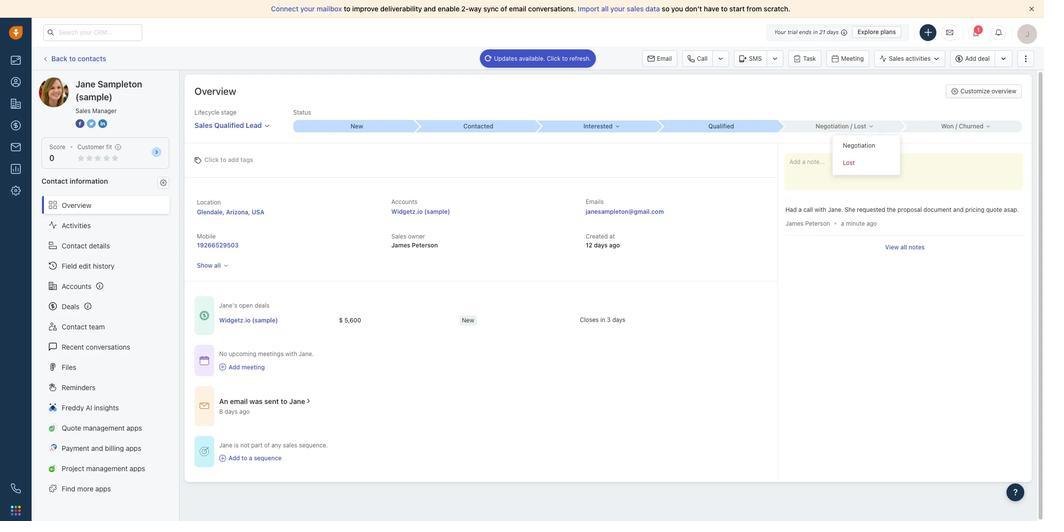 Task type: describe. For each thing, give the bounding box(es) containing it.
sales for sales qualified lead
[[195, 121, 213, 129]]

contact team
[[62, 322, 105, 331]]

all for show all
[[214, 262, 221, 269]]

days right '21'
[[827, 29, 839, 35]]

don't
[[685, 4, 702, 13]]

1 vertical spatial lost
[[843, 159, 855, 166]]

tags
[[241, 156, 253, 163]]

james inside sales owner james peterson
[[392, 242, 411, 249]]

proposal
[[898, 206, 922, 213]]

phone element
[[6, 479, 26, 498]]

container_wx8msf4aqz5i3rn1 image left 8
[[200, 401, 209, 411]]

qualified inside sales qualified lead "link"
[[214, 121, 244, 129]]

negotiation for negotiation / lost
[[816, 122, 849, 130]]

jane's
[[219, 302, 237, 309]]

score
[[49, 143, 66, 151]]

1 vertical spatial email
[[230, 397, 248, 405]]

minute
[[846, 220, 865, 227]]

open
[[239, 302, 253, 309]]

available.
[[519, 55, 545, 62]]

import
[[578, 4, 600, 13]]

linkedin circled image
[[98, 119, 107, 129]]

to left add
[[221, 156, 226, 163]]

find
[[62, 484, 75, 493]]

management for quote
[[83, 424, 125, 432]]

meetings
[[258, 350, 284, 358]]

click to add tags
[[204, 156, 253, 163]]

sales inside jane sampleton (sample) sales manager
[[76, 107, 91, 115]]

ends
[[800, 29, 812, 35]]

days right 8
[[225, 408, 238, 415]]

quote management apps
[[62, 424, 142, 432]]

call
[[697, 55, 708, 62]]

a minute ago
[[841, 220, 877, 227]]

part
[[251, 441, 263, 449]]

meeting
[[242, 363, 265, 371]]

had
[[786, 206, 797, 213]]

data
[[646, 4, 660, 13]]

a inside 'link'
[[249, 454, 252, 462]]

jane for jane sampleton (sample)
[[59, 77, 74, 85]]

was
[[250, 397, 263, 405]]

(sample) for accounts widgetz.io (sample)
[[424, 208, 450, 215]]

pricing
[[966, 206, 985, 213]]

jane for jane sampleton (sample) sales manager
[[76, 79, 96, 89]]

0 vertical spatial overview
[[195, 85, 236, 97]]

an email was sent to jane
[[219, 397, 305, 405]]

she
[[845, 206, 856, 213]]

contact information
[[41, 177, 108, 185]]

usa
[[252, 208, 264, 216]]

1 horizontal spatial sales
[[627, 4, 644, 13]]

glendale,
[[197, 208, 225, 216]]

recent conversations
[[62, 343, 130, 351]]

customer
[[77, 143, 105, 151]]

call button
[[683, 50, 713, 67]]

0 vertical spatial all
[[602, 4, 609, 13]]

sampleton for jane sampleton (sample) sales manager
[[98, 79, 142, 89]]

mng settings image
[[160, 179, 167, 186]]

more
[[77, 484, 94, 493]]

glendale, arizona, usa link
[[197, 208, 264, 216]]

won / churned
[[942, 122, 984, 130]]

management for project
[[86, 464, 128, 472]]

quote
[[62, 424, 81, 432]]

interested
[[584, 122, 613, 130]]

overview
[[992, 87, 1017, 95]]

1 your from the left
[[301, 4, 315, 13]]

interested button
[[536, 120, 658, 132]]

apps right billing
[[126, 444, 141, 452]]

apps for find more apps
[[95, 484, 111, 493]]

project management apps
[[62, 464, 145, 472]]

jane sampleton (sample) sales manager
[[76, 79, 142, 115]]

row containing closes in 3 days
[[219, 310, 701, 331]]

peterson inside sales owner james peterson
[[412, 242, 438, 249]]

days inside row
[[613, 316, 626, 323]]

not
[[241, 441, 250, 449]]

contacted link
[[415, 120, 536, 132]]

widgetz.io inside accounts widgetz.io (sample)
[[392, 208, 423, 215]]

close image
[[1030, 6, 1035, 11]]

add for add meeting
[[229, 363, 240, 371]]

accounts for accounts widgetz.io (sample)
[[392, 198, 418, 205]]

your trial ends in 21 days
[[775, 29, 839, 35]]

negotiation for negotiation
[[843, 142, 876, 149]]

created
[[586, 233, 608, 240]]

widgetz.io (sample)
[[219, 316, 278, 324]]

conversations.
[[528, 4, 576, 13]]

jane is not part of any sales sequence.
[[219, 441, 328, 449]]

task button
[[789, 50, 822, 67]]

Search your CRM... text field
[[43, 24, 142, 41]]

freddy
[[62, 403, 84, 412]]

contacts
[[78, 54, 106, 63]]

8
[[219, 408, 223, 415]]

insights
[[94, 403, 119, 412]]

so
[[662, 4, 670, 13]]

mobile 19266529503
[[197, 233, 239, 249]]

meeting button
[[827, 50, 870, 67]]

add for add to a sequence
[[229, 454, 240, 462]]

deliverability
[[380, 4, 422, 13]]

won / churned button
[[901, 120, 1022, 132]]

3
[[607, 316, 611, 323]]

trial
[[788, 29, 798, 35]]

updates
[[494, 55, 518, 62]]

negotiation / lost link
[[779, 120, 901, 132]]

field
[[62, 262, 77, 270]]

stage
[[221, 109, 237, 116]]

activities
[[62, 221, 91, 229]]

apps for project management apps
[[130, 464, 145, 472]]

notes
[[909, 244, 925, 251]]

0 horizontal spatial container_wx8msf4aqz5i3rn1 image
[[200, 356, 209, 365]]

1 horizontal spatial and
[[424, 4, 436, 13]]

add
[[228, 156, 239, 163]]

janesampleton@gmail.com link
[[586, 207, 664, 217]]

send email image
[[947, 28, 954, 36]]

ago for a minute ago
[[867, 220, 877, 227]]

requested
[[858, 206, 886, 213]]

(sample) for jane sampleton (sample)
[[112, 77, 140, 85]]

0 vertical spatial new
[[351, 123, 363, 130]]

back
[[51, 54, 67, 63]]

qualified link
[[658, 120, 779, 132]]

container_wx8msf4aqz5i3rn1 image right sent
[[305, 398, 312, 405]]

connect
[[271, 4, 299, 13]]

sales for sales activities
[[889, 55, 904, 62]]

0 vertical spatial widgetz.io (sample) link
[[392, 208, 450, 215]]

to left refresh. on the top of the page
[[563, 55, 568, 62]]

widgetz.io (sample) link inside row
[[219, 316, 278, 324]]

1 horizontal spatial qualified
[[709, 123, 734, 130]]

mobile
[[197, 233, 216, 240]]

view
[[886, 244, 899, 251]]

conversations
[[86, 343, 130, 351]]



Task type: locate. For each thing, give the bounding box(es) containing it.
2 horizontal spatial and
[[954, 206, 964, 213]]

customize overview button
[[946, 84, 1022, 98]]

management down payment and billing apps
[[86, 464, 128, 472]]

(sample) up owner on the left top of the page
[[424, 208, 450, 215]]

jane down "back"
[[59, 77, 74, 85]]

0 horizontal spatial new
[[351, 123, 363, 130]]

manager
[[92, 107, 117, 115]]

1 horizontal spatial jane.
[[828, 206, 844, 213]]

contact for contact information
[[41, 177, 68, 185]]

1 horizontal spatial accounts
[[392, 198, 418, 205]]

your left mailbox
[[301, 4, 315, 13]]

2 horizontal spatial a
[[841, 220, 845, 227]]

ago inside created at 12 days ago
[[610, 242, 620, 249]]

1 vertical spatial and
[[954, 206, 964, 213]]

payment and billing apps
[[62, 444, 141, 452]]

peterson down call
[[806, 220, 831, 227]]

jane for jane is not part of any sales sequence.
[[219, 441, 233, 449]]

1 vertical spatial accounts
[[62, 282, 92, 290]]

0 vertical spatial email
[[509, 4, 527, 13]]

any
[[272, 441, 281, 449]]

overview up lifecycle stage
[[195, 85, 236, 97]]

0 horizontal spatial peterson
[[412, 242, 438, 249]]

location glendale, arizona, usa
[[197, 199, 264, 216]]

meeting
[[842, 55, 864, 62]]

0 vertical spatial ago
[[867, 220, 877, 227]]

click left add
[[204, 156, 219, 163]]

0 horizontal spatial sales
[[283, 441, 297, 449]]

1 vertical spatial with
[[286, 350, 297, 358]]

1 horizontal spatial with
[[815, 206, 827, 213]]

and left the enable
[[424, 4, 436, 13]]

0 vertical spatial lost
[[854, 122, 867, 130]]

a down not on the bottom left of page
[[249, 454, 252, 462]]

peterson down owner on the left top of the page
[[412, 242, 438, 249]]

a left call
[[799, 206, 802, 213]]

owner
[[408, 233, 425, 240]]

details
[[89, 241, 110, 250]]

start
[[730, 4, 745, 13]]

0 horizontal spatial widgetz.io
[[219, 316, 251, 324]]

2 vertical spatial ago
[[239, 408, 250, 415]]

1 horizontal spatial in
[[814, 29, 818, 35]]

container_wx8msf4aqz5i3rn1 image left is at the bottom left of page
[[200, 447, 209, 457]]

1 horizontal spatial a
[[799, 206, 802, 213]]

customer fit
[[77, 143, 112, 151]]

negotiation / lost button
[[779, 120, 901, 132]]

jane down contacts
[[76, 79, 96, 89]]

1 vertical spatial management
[[86, 464, 128, 472]]

contact details
[[62, 241, 110, 250]]

ago for 8 days ago
[[239, 408, 250, 415]]

to left start
[[721, 4, 728, 13]]

0 horizontal spatial overview
[[62, 201, 91, 209]]

edit
[[79, 262, 91, 270]]

1 vertical spatial jane.
[[299, 350, 314, 358]]

with for call
[[815, 206, 827, 213]]

0 vertical spatial accounts
[[392, 198, 418, 205]]

1 vertical spatial negotiation
[[843, 142, 876, 149]]

0 horizontal spatial email
[[230, 397, 248, 405]]

sampleton down contacts
[[76, 77, 110, 85]]

information
[[70, 177, 108, 185]]

1 / from the left
[[851, 122, 853, 130]]

1 vertical spatial a
[[841, 220, 845, 227]]

2 vertical spatial all
[[214, 262, 221, 269]]

arizona,
[[226, 208, 250, 216]]

1 vertical spatial widgetz.io (sample) link
[[219, 316, 278, 324]]

jane. for call
[[828, 206, 844, 213]]

jane left is at the bottom left of page
[[219, 441, 233, 449]]

1 horizontal spatial james
[[786, 220, 804, 227]]

lost inside dropdown button
[[854, 122, 867, 130]]

add down upcoming
[[229, 363, 240, 371]]

sales inside sales owner james peterson
[[392, 233, 407, 240]]

explore plans link
[[853, 26, 902, 38]]

all right import
[[602, 4, 609, 13]]

accounts widgetz.io (sample)
[[392, 198, 450, 215]]

jane. for meetings
[[299, 350, 314, 358]]

sequence.
[[299, 441, 328, 449]]

1 horizontal spatial of
[[501, 4, 507, 13]]

add down is at the bottom left of page
[[229, 454, 240, 462]]

container_wx8msf4aqz5i3rn1 image
[[200, 311, 209, 321], [305, 398, 312, 405], [200, 401, 209, 411], [200, 447, 209, 457], [219, 455, 226, 462]]

view all notes
[[886, 244, 925, 251]]

widgetz.io up owner on the left top of the page
[[392, 208, 423, 215]]

ago down requested on the right top of page
[[867, 220, 877, 227]]

0 vertical spatial with
[[815, 206, 827, 213]]

container_wx8msf4aqz5i3rn1 image left no on the bottom
[[200, 356, 209, 365]]

$
[[339, 316, 343, 324]]

0 vertical spatial click
[[547, 55, 561, 62]]

2 horizontal spatial ago
[[867, 220, 877, 227]]

0 horizontal spatial widgetz.io (sample) link
[[219, 316, 278, 324]]

1 vertical spatial add
[[229, 363, 240, 371]]

0 vertical spatial peterson
[[806, 220, 831, 227]]

add to a sequence
[[229, 454, 282, 462]]

0 vertical spatial sales
[[627, 4, 644, 13]]

sales up facebook circled image
[[76, 107, 91, 115]]

all right show
[[214, 262, 221, 269]]

2 your from the left
[[611, 4, 625, 13]]

add to a sequence link
[[219, 454, 328, 462]]

1 vertical spatial james
[[392, 242, 411, 249]]

to down not on the bottom left of page
[[242, 454, 247, 462]]

sampleton inside jane sampleton (sample) sales manager
[[98, 79, 142, 89]]

container_wx8msf4aqz5i3rn1 image down no on the bottom
[[219, 364, 226, 371]]

accounts inside accounts widgetz.io (sample)
[[392, 198, 418, 205]]

sales left owner on the left top of the page
[[392, 233, 407, 240]]

1 horizontal spatial container_wx8msf4aqz5i3rn1 image
[[219, 364, 226, 371]]

and
[[424, 4, 436, 13], [954, 206, 964, 213], [91, 444, 103, 452]]

0 vertical spatial management
[[83, 424, 125, 432]]

new inside row
[[462, 316, 475, 324]]

all for view all notes
[[901, 244, 908, 251]]

and left pricing
[[954, 206, 964, 213]]

/ for lost
[[851, 122, 853, 130]]

0
[[49, 154, 54, 163]]

contact for contact team
[[62, 322, 87, 331]]

created at 12 days ago
[[586, 233, 620, 249]]

(sample) inside jane sampleton (sample) sales manager
[[76, 92, 112, 102]]

in left '21'
[[814, 29, 818, 35]]

facebook circled image
[[76, 119, 84, 129]]

1 vertical spatial widgetz.io
[[219, 316, 251, 324]]

management up payment and billing apps
[[83, 424, 125, 432]]

apps up payment and billing apps
[[127, 424, 142, 432]]

/ inside button
[[956, 122, 958, 130]]

document
[[924, 206, 952, 213]]

find more apps
[[62, 484, 111, 493]]

lead
[[246, 121, 262, 129]]

to right "back"
[[69, 54, 76, 63]]

improve
[[352, 4, 379, 13]]

1 horizontal spatial /
[[956, 122, 958, 130]]

contact up the recent
[[62, 322, 87, 331]]

1 horizontal spatial email
[[509, 4, 527, 13]]

$ 5,600
[[339, 316, 361, 324]]

back to contacts link
[[41, 51, 107, 66]]

sales right any
[[283, 441, 297, 449]]

james down had
[[786, 220, 804, 227]]

add deal
[[966, 55, 990, 62]]

0 horizontal spatial in
[[601, 316, 606, 323]]

apps
[[127, 424, 142, 432], [126, 444, 141, 452], [130, 464, 145, 472], [95, 484, 111, 493]]

accounts up deals
[[62, 282, 92, 290]]

jane
[[59, 77, 74, 85], [76, 79, 96, 89], [289, 397, 305, 405], [219, 441, 233, 449]]

0 horizontal spatial with
[[286, 350, 297, 358]]

container_wx8msf4aqz5i3rn1 image inside 'add to a sequence' 'link'
[[219, 455, 226, 462]]

1 horizontal spatial overview
[[195, 85, 236, 97]]

sampleton for jane sampleton (sample)
[[76, 77, 110, 85]]

sent
[[265, 397, 279, 405]]

james down owner on the left top of the page
[[392, 242, 411, 249]]

0 horizontal spatial and
[[91, 444, 103, 452]]

1 horizontal spatial new
[[462, 316, 475, 324]]

had a call with jane. she requested the proposal document and pricing quote asap.
[[786, 206, 1019, 213]]

ago
[[867, 220, 877, 227], [610, 242, 620, 249], [239, 408, 250, 415]]

0 horizontal spatial of
[[264, 441, 270, 449]]

apps right more
[[95, 484, 111, 493]]

back to contacts
[[51, 54, 106, 63]]

0 horizontal spatial ago
[[239, 408, 250, 415]]

jane. right the meetings
[[299, 350, 314, 358]]

1 horizontal spatial all
[[602, 4, 609, 13]]

customize
[[961, 87, 991, 95]]

add for add deal
[[966, 55, 977, 62]]

0 vertical spatial contact
[[41, 177, 68, 185]]

0 vertical spatial jane.
[[828, 206, 844, 213]]

files
[[62, 363, 76, 371]]

8 days ago
[[219, 408, 250, 415]]

all
[[602, 4, 609, 13], [901, 244, 908, 251], [214, 262, 221, 269]]

0 horizontal spatial /
[[851, 122, 853, 130]]

1 vertical spatial in
[[601, 316, 606, 323]]

1 horizontal spatial widgetz.io (sample) link
[[392, 208, 450, 215]]

with for meetings
[[286, 350, 297, 358]]

0 button
[[49, 154, 54, 163]]

accounts for accounts
[[62, 282, 92, 290]]

1 vertical spatial contact
[[62, 241, 87, 250]]

2 vertical spatial and
[[91, 444, 103, 452]]

sales for sales owner james peterson
[[392, 233, 407, 240]]

with right call
[[815, 206, 827, 213]]

sync
[[484, 4, 499, 13]]

click
[[547, 55, 561, 62], [204, 156, 219, 163]]

(sample) down 'deals'
[[252, 316, 278, 324]]

of right sync
[[501, 4, 507, 13]]

won
[[942, 122, 954, 130]]

with
[[815, 206, 827, 213], [286, 350, 297, 358]]

from
[[747, 4, 762, 13]]

1 vertical spatial overview
[[62, 201, 91, 209]]

to right mailbox
[[344, 4, 351, 13]]

0 horizontal spatial accounts
[[62, 282, 92, 290]]

0 horizontal spatial all
[[214, 262, 221, 269]]

0 horizontal spatial your
[[301, 4, 315, 13]]

1 horizontal spatial your
[[611, 4, 625, 13]]

sales down lifecycle
[[195, 121, 213, 129]]

sales left data
[[627, 4, 644, 13]]

apps for quote management apps
[[127, 424, 142, 432]]

days right 3
[[613, 316, 626, 323]]

contact
[[41, 177, 68, 185], [62, 241, 87, 250], [62, 322, 87, 331]]

your right import
[[611, 4, 625, 13]]

overview up the activities
[[62, 201, 91, 209]]

contact down the activities
[[62, 241, 87, 250]]

0 horizontal spatial click
[[204, 156, 219, 163]]

apps down payment and billing apps
[[130, 464, 145, 472]]

add inside button
[[966, 55, 977, 62]]

jane. left she
[[828, 206, 844, 213]]

have
[[704, 4, 720, 13]]

ago down at
[[610, 242, 620, 249]]

click right available.
[[547, 55, 561, 62]]

sales left activities
[[889, 55, 904, 62]]

show
[[197, 262, 213, 269]]

phone image
[[11, 484, 21, 493]]

0 vertical spatial in
[[814, 29, 818, 35]]

accounts up owner on the left top of the page
[[392, 198, 418, 205]]

jane.
[[828, 206, 844, 213], [299, 350, 314, 358]]

days inside created at 12 days ago
[[594, 242, 608, 249]]

container_wx8msf4aqz5i3rn1 image left add to a sequence
[[219, 455, 226, 462]]

contacted
[[464, 123, 494, 130]]

2 / from the left
[[956, 122, 958, 130]]

a left minute
[[841, 220, 845, 227]]

days
[[827, 29, 839, 35], [594, 242, 608, 249], [613, 316, 626, 323], [225, 408, 238, 415]]

1 horizontal spatial click
[[547, 55, 561, 62]]

task
[[804, 55, 816, 62]]

1 vertical spatial click
[[204, 156, 219, 163]]

sales activities button
[[875, 50, 951, 67], [875, 50, 946, 67]]

/ for churned
[[956, 122, 958, 130]]

1 horizontal spatial peterson
[[806, 220, 831, 227]]

row
[[219, 310, 701, 331]]

add left deal
[[966, 55, 977, 62]]

of left any
[[264, 441, 270, 449]]

sampleton up manager
[[98, 79, 142, 89]]

sales owner james peterson
[[392, 233, 438, 249]]

view all notes link
[[886, 243, 925, 252]]

connect your mailbox to improve deliverability and enable 2-way sync of email conversations. import all your sales data so you don't have to start from scratch.
[[271, 4, 791, 13]]

0 horizontal spatial qualified
[[214, 121, 244, 129]]

ago down was
[[239, 408, 250, 415]]

1 vertical spatial of
[[264, 441, 270, 449]]

sales qualified lead link
[[195, 117, 270, 130]]

contact for contact details
[[62, 241, 87, 250]]

1 horizontal spatial widgetz.io
[[392, 208, 423, 215]]

0 vertical spatial widgetz.io
[[392, 208, 423, 215]]

1 vertical spatial sales
[[283, 441, 297, 449]]

won / churned link
[[901, 120, 1022, 132]]

interested link
[[536, 120, 658, 132]]

(sample) up manager
[[112, 77, 140, 85]]

plans
[[881, 28, 896, 36]]

0 horizontal spatial jane.
[[299, 350, 314, 358]]

/ inside dropdown button
[[851, 122, 853, 130]]

(sample) for jane sampleton (sample) sales manager
[[76, 92, 112, 102]]

1 link
[[969, 25, 984, 40]]

2 vertical spatial a
[[249, 454, 252, 462]]

negotiation inside dropdown button
[[816, 122, 849, 130]]

customize overview
[[961, 87, 1017, 95]]

sales inside "link"
[[195, 121, 213, 129]]

1 vertical spatial new
[[462, 316, 475, 324]]

(sample) inside accounts widgetz.io (sample)
[[424, 208, 450, 215]]

0 horizontal spatial a
[[249, 454, 252, 462]]

(sample) down jane sampleton (sample)
[[76, 92, 112, 102]]

accounts
[[392, 198, 418, 205], [62, 282, 92, 290]]

email right sync
[[509, 4, 527, 13]]

asap.
[[1004, 206, 1019, 213]]

container_wx8msf4aqz5i3rn1 image left widgetz.io (sample)
[[200, 311, 209, 321]]

lifecycle stage
[[195, 109, 237, 116]]

0 vertical spatial of
[[501, 4, 507, 13]]

0 vertical spatial james
[[786, 220, 804, 227]]

twitter circled image
[[87, 119, 96, 129]]

ai
[[86, 403, 92, 412]]

emails
[[586, 198, 604, 205]]

mailbox
[[317, 4, 342, 13]]

updates available. click to refresh.
[[494, 55, 591, 62]]

email up "8 days ago"
[[230, 397, 248, 405]]

1 vertical spatial peterson
[[412, 242, 438, 249]]

widgetz.io (sample) link up owner on the left top of the page
[[392, 208, 450, 215]]

email
[[509, 4, 527, 13], [230, 397, 248, 405]]

widgetz.io (sample) link down open
[[219, 316, 278, 324]]

widgetz.io down 'jane's'
[[219, 316, 251, 324]]

1 vertical spatial all
[[901, 244, 908, 251]]

2 horizontal spatial all
[[901, 244, 908, 251]]

to right sent
[[281, 397, 288, 405]]

an
[[219, 397, 228, 405]]

container_wx8msf4aqz5i3rn1 image inside add meeting link
[[219, 364, 226, 371]]

2 vertical spatial add
[[229, 454, 240, 462]]

janesampleton@gmail.com
[[586, 208, 664, 215]]

0 horizontal spatial james
[[392, 242, 411, 249]]

to inside 'link'
[[242, 454, 247, 462]]

0 vertical spatial negotiation
[[816, 122, 849, 130]]

0 vertical spatial a
[[799, 206, 802, 213]]

freshworks switcher image
[[11, 506, 21, 516]]

0 vertical spatial add
[[966, 55, 977, 62]]

status
[[293, 109, 311, 116]]

james
[[786, 220, 804, 227], [392, 242, 411, 249]]

1 horizontal spatial ago
[[610, 242, 620, 249]]

project
[[62, 464, 84, 472]]

in left 3
[[601, 316, 606, 323]]

widgetz.io (sample) link
[[392, 208, 450, 215], [219, 316, 278, 324]]

with right the meetings
[[286, 350, 297, 358]]

2 vertical spatial contact
[[62, 322, 87, 331]]

days down "created"
[[594, 242, 608, 249]]

all right view
[[901, 244, 908, 251]]

churned
[[959, 122, 984, 130]]

is
[[234, 441, 239, 449]]

and left billing
[[91, 444, 103, 452]]

james peterson
[[786, 220, 831, 227]]

jane right sent
[[289, 397, 305, 405]]

jane inside jane sampleton (sample) sales manager
[[76, 79, 96, 89]]

0 vertical spatial and
[[424, 4, 436, 13]]

container_wx8msf4aqz5i3rn1 image
[[200, 356, 209, 365], [219, 364, 226, 371]]

reminders
[[62, 383, 96, 391]]

no upcoming meetings with jane.
[[219, 350, 314, 358]]

1
[[977, 27, 980, 33]]

add inside 'link'
[[229, 454, 240, 462]]

contact down "0"
[[41, 177, 68, 185]]

1 vertical spatial ago
[[610, 242, 620, 249]]



Task type: vqa. For each thing, say whether or not it's contained in the screenshot.
SHE on the top right of page
yes



